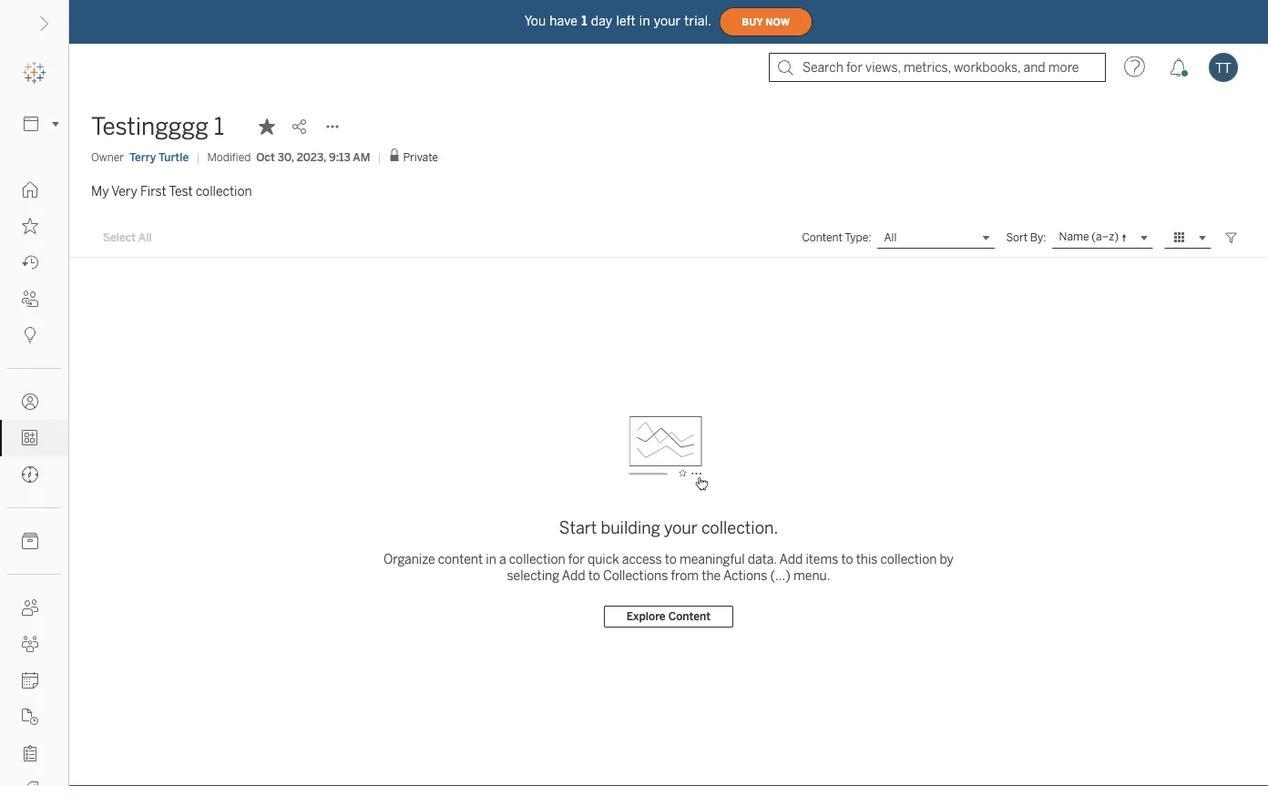 Task type: locate. For each thing, give the bounding box(es) containing it.
testingggg 1
[[91, 113, 224, 141]]

| right the "am"
[[378, 150, 382, 164]]

30,
[[278, 150, 294, 164]]

my
[[91, 184, 109, 199]]

1 all from the left
[[138, 231, 152, 244]]

sort by:
[[1007, 231, 1047, 244]]

|
[[196, 150, 200, 164], [378, 150, 382, 164]]

all inside popup button
[[884, 231, 897, 244]]

add up (...)
[[780, 552, 803, 567]]

2 all from the left
[[884, 231, 897, 244]]

my very first test collection
[[91, 184, 252, 199]]

select all
[[103, 231, 152, 244]]

in right left
[[640, 13, 651, 28]]

content left type:
[[802, 231, 843, 244]]

main navigation. press the up and down arrow keys to access links. element
[[0, 171, 68, 787]]

0 horizontal spatial all
[[138, 231, 152, 244]]

1 horizontal spatial in
[[640, 13, 651, 28]]

1 horizontal spatial all
[[884, 231, 897, 244]]

| right turtle
[[196, 150, 200, 164]]

to up from
[[665, 552, 677, 567]]

items
[[806, 552, 839, 567]]

0 horizontal spatial in
[[486, 552, 497, 567]]

buy now button
[[719, 7, 813, 36]]

0 horizontal spatial |
[[196, 150, 200, 164]]

content inside button
[[669, 610, 711, 624]]

0 horizontal spatial 1
[[214, 113, 224, 141]]

1 left "day"
[[582, 13, 588, 28]]

to down quick
[[589, 568, 600, 583]]

in left 'a'
[[486, 552, 497, 567]]

owner terry turtle | modified oct 30, 2023, 9:13 am |
[[91, 150, 382, 164]]

collection for test
[[196, 184, 252, 199]]

by
[[940, 552, 954, 567]]

0 vertical spatial content
[[802, 231, 843, 244]]

by:
[[1031, 231, 1047, 244]]

private
[[403, 151, 438, 164]]

(...)
[[771, 568, 791, 583]]

first
[[140, 184, 166, 199]]

navigation panel element
[[0, 55, 68, 787]]

0 horizontal spatial add
[[562, 568, 586, 583]]

explore content
[[627, 610, 711, 624]]

to left this
[[842, 552, 854, 567]]

collection up selecting
[[509, 552, 566, 567]]

collection down "modified" at the left top of the page
[[196, 184, 252, 199]]

trial.
[[685, 13, 712, 28]]

1 vertical spatial in
[[486, 552, 497, 567]]

start building your collection.
[[559, 519, 779, 538]]

(a–z)
[[1092, 230, 1119, 243]]

add
[[780, 552, 803, 567], [562, 568, 586, 583]]

you have 1 day left in your trial.
[[525, 13, 712, 28]]

all
[[138, 231, 152, 244], [884, 231, 897, 244]]

name (a–z)
[[1060, 230, 1119, 243]]

content down from
[[669, 610, 711, 624]]

explore
[[627, 610, 666, 624]]

start
[[559, 519, 597, 538]]

1 vertical spatial content
[[669, 610, 711, 624]]

add down for
[[562, 568, 586, 583]]

0 horizontal spatial collection
[[196, 184, 252, 199]]

data.
[[748, 552, 777, 567]]

menu.
[[794, 568, 831, 583]]

content
[[802, 231, 843, 244], [669, 610, 711, 624]]

building
[[601, 519, 661, 538]]

1 horizontal spatial collection
[[509, 552, 566, 567]]

to
[[665, 552, 677, 567], [842, 552, 854, 567], [589, 568, 600, 583]]

content type:
[[802, 231, 872, 244]]

turtle
[[159, 150, 189, 164]]

all right type:
[[884, 231, 897, 244]]

name (a–z) button
[[1052, 227, 1154, 249]]

am
[[353, 150, 370, 164]]

your left trial. on the top of the page
[[654, 13, 681, 28]]

sort
[[1007, 231, 1028, 244]]

collection left "by"
[[881, 552, 937, 567]]

1
[[582, 13, 588, 28], [214, 113, 224, 141]]

0 vertical spatial in
[[640, 13, 651, 28]]

1 horizontal spatial add
[[780, 552, 803, 567]]

0 vertical spatial add
[[780, 552, 803, 567]]

owner
[[91, 150, 124, 164]]

1 horizontal spatial content
[[802, 231, 843, 244]]

0 horizontal spatial content
[[669, 610, 711, 624]]

your up the organize content in a collection for quick access to meaningful data. add items to this collection by selecting add to collections from the actions (...) menu.
[[664, 519, 698, 538]]

Search for views, metrics, workbooks, and more text field
[[769, 53, 1106, 82]]

9:13
[[329, 150, 351, 164]]

1 up "modified" at the left top of the page
[[214, 113, 224, 141]]

1 horizontal spatial 1
[[582, 13, 588, 28]]

grid view image
[[1172, 230, 1188, 246]]

collection
[[196, 184, 252, 199], [509, 552, 566, 567], [881, 552, 937, 567]]

your
[[654, 13, 681, 28], [664, 519, 698, 538]]

1 horizontal spatial |
[[378, 150, 382, 164]]

all right select
[[138, 231, 152, 244]]

quick
[[588, 552, 619, 567]]

meaningful
[[680, 552, 745, 567]]

in
[[640, 13, 651, 28], [486, 552, 497, 567]]

0 vertical spatial your
[[654, 13, 681, 28]]



Task type: vqa. For each thing, say whether or not it's contained in the screenshot.
"Shared with Me" link
no



Task type: describe. For each thing, give the bounding box(es) containing it.
for
[[569, 552, 585, 567]]

select
[[103, 231, 136, 244]]

all inside button
[[138, 231, 152, 244]]

all button
[[877, 227, 996, 249]]

1 | from the left
[[196, 150, 200, 164]]

access
[[622, 552, 662, 567]]

1 vertical spatial your
[[664, 519, 698, 538]]

type:
[[845, 231, 872, 244]]

a
[[499, 552, 506, 567]]

modified
[[207, 150, 251, 164]]

day
[[591, 13, 613, 28]]

testingggg
[[91, 113, 209, 141]]

organize
[[384, 552, 435, 567]]

now
[[766, 16, 790, 28]]

2 horizontal spatial collection
[[881, 552, 937, 567]]

0 vertical spatial 1
[[582, 13, 588, 28]]

buy
[[742, 16, 763, 28]]

terry
[[129, 150, 156, 164]]

the
[[702, 568, 721, 583]]

explore content button
[[604, 606, 734, 628]]

2 horizontal spatial to
[[842, 552, 854, 567]]

select all button
[[91, 227, 164, 249]]

actions
[[724, 568, 768, 583]]

2023,
[[297, 150, 326, 164]]

in inside the organize content in a collection for quick access to meaningful data. add items to this collection by selecting add to collections from the actions (...) menu.
[[486, 552, 497, 567]]

test
[[169, 184, 193, 199]]

2 | from the left
[[378, 150, 382, 164]]

from
[[671, 568, 699, 583]]

terry turtle link
[[129, 149, 189, 165]]

collection.
[[702, 519, 779, 538]]

this
[[856, 552, 878, 567]]

organize content in a collection for quick access to meaningful data. add items to this collection by selecting add to collections from the actions (...) menu.
[[384, 552, 954, 583]]

have
[[550, 13, 578, 28]]

you
[[525, 13, 546, 28]]

collections
[[603, 568, 668, 583]]

buy now
[[742, 16, 790, 28]]

0 horizontal spatial to
[[589, 568, 600, 583]]

content
[[438, 552, 483, 567]]

very
[[111, 184, 137, 199]]

left
[[617, 13, 636, 28]]

collection for a
[[509, 552, 566, 567]]

1 vertical spatial add
[[562, 568, 586, 583]]

1 vertical spatial 1
[[214, 113, 224, 141]]

selecting
[[507, 568, 560, 583]]

oct
[[256, 150, 275, 164]]

name
[[1060, 230, 1090, 243]]

1 horizontal spatial to
[[665, 552, 677, 567]]



